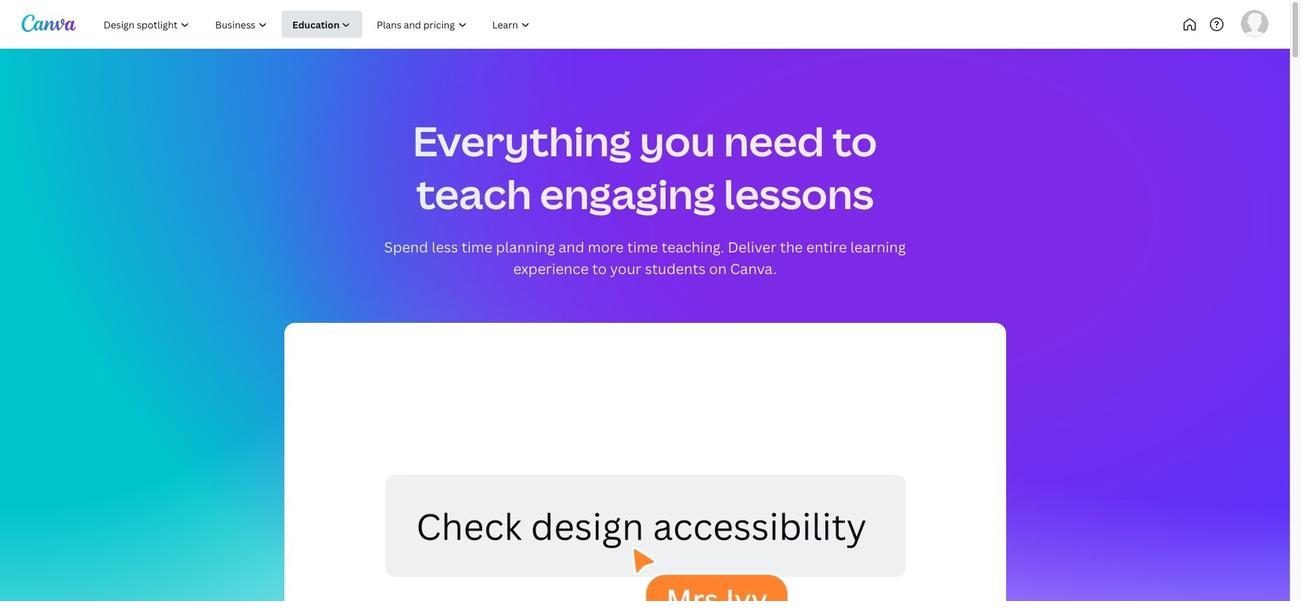 Task type: vqa. For each thing, say whether or not it's contained in the screenshot.
;
no



Task type: locate. For each thing, give the bounding box(es) containing it.
top level navigation element
[[92, 11, 588, 38]]



